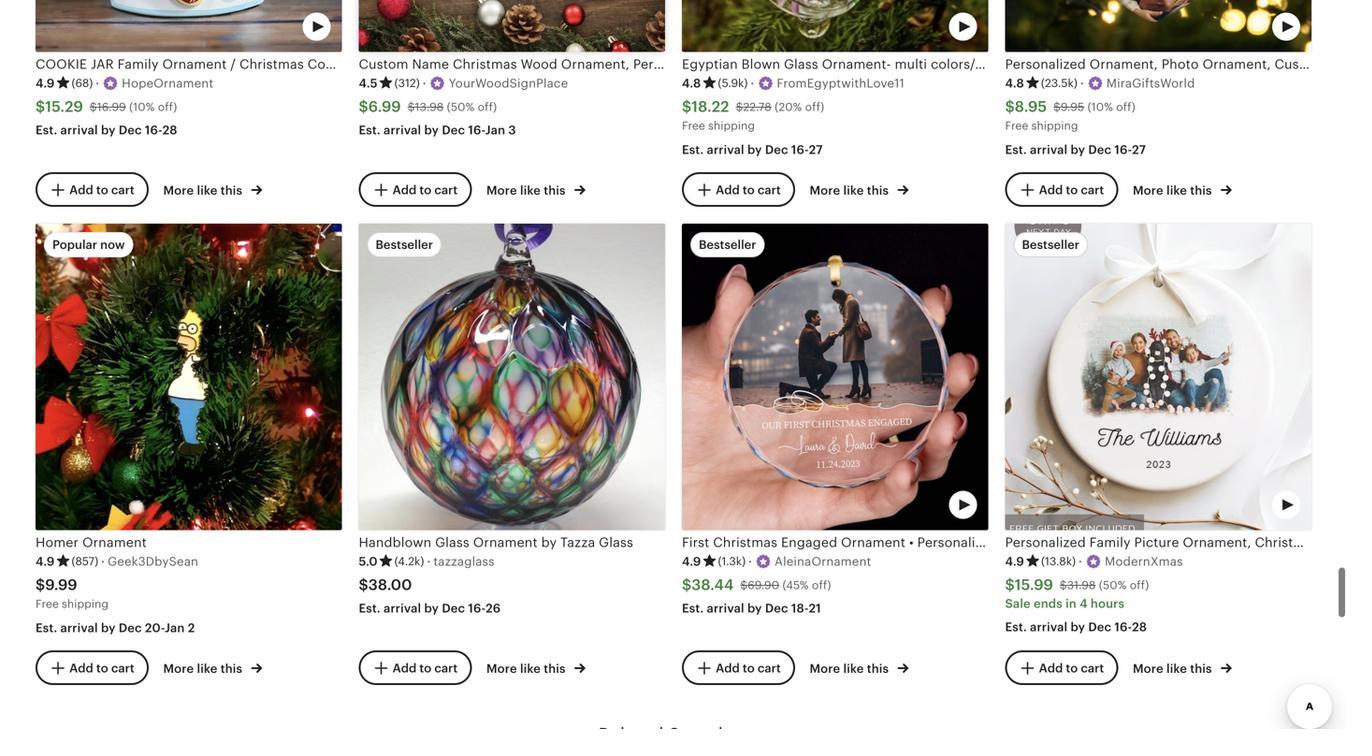 Task type: describe. For each thing, give the bounding box(es) containing it.
tazza
[[561, 535, 596, 550]]

arrival down 38.44 in the bottom of the page
[[707, 601, 745, 615]]

4.9 down homer
[[36, 555, 55, 569]]

in for 15.99
[[1066, 597, 1077, 611]]

$ 15.99 $ 31.98 (50% off) sale ends in 4 hours est. arrival by dec 16-28
[[1006, 576, 1150, 634]]

4.8 for 18.22
[[682, 76, 701, 90]]

4-
[[490, 57, 503, 72]]

bestseller for 15.99
[[1022, 238, 1080, 252]]

add to cart for 18.22
[[716, 183, 781, 197]]

arrival down $ 18.22 $ 22.78 (20% off) free shipping
[[707, 143, 745, 157]]

more like this link for 38.44
[[810, 658, 909, 677]]

est. down the 15.29
[[36, 123, 57, 137]]

$ inside $ 15.29 $ 16.99 (10% off)
[[90, 101, 97, 113]]

est. down 38.44 in the bottom of the page
[[682, 601, 704, 615]]

16- down $ 8.95 $ 9.95 (10% off) free shipping
[[1115, 143, 1133, 157]]

this for 15.99
[[1191, 662, 1213, 676]]

$ inside $ 38.44 $ 69.90 (45% off)
[[741, 579, 748, 591]]

by inside $ 38.00 est. arrival by dec 16-26
[[424, 601, 439, 615]]

18.22
[[692, 98, 730, 115]]

cookie jar family ornament / christmas cookie family in a jar of 2-3-4-5-6 / family ornament image
[[36, 0, 342, 52]]

of
[[449, 57, 462, 72]]

3-
[[477, 57, 490, 72]]

dec down 16.99
[[119, 123, 142, 137]]

by down $ 18.22 $ 22.78 (20% off) free shipping
[[748, 143, 762, 157]]

dec down $ 18.22 $ 22.78 (20% off) free shipping
[[765, 143, 789, 157]]

to for 18.22
[[743, 183, 755, 197]]

add to cart for 15.99
[[1039, 661, 1105, 675]]

in for jar
[[401, 57, 412, 72]]

add down $ 38.00 est. arrival by dec 16-26
[[393, 661, 417, 675]]

add to cart button for 38.44
[[682, 650, 795, 685]]

add down est. arrival by dec 20-jan 2
[[69, 661, 93, 675]]

2-
[[465, 57, 477, 72]]

by left tazza
[[541, 535, 557, 550]]

est. down the 18.22
[[682, 143, 704, 157]]

to for 8.95
[[1066, 183, 1078, 197]]

add to cart for 6.99
[[393, 183, 458, 197]]

20-
[[145, 621, 165, 635]]

add to cart button for 8.95
[[1006, 172, 1119, 207]]

· for (5.9k)
[[751, 76, 755, 90]]

3
[[509, 123, 516, 137]]

this for 15.29
[[221, 183, 243, 198]]

flower
[[1155, 57, 1195, 72]]

2
[[188, 621, 195, 635]]

cart for 8.95
[[1081, 183, 1105, 197]]

add to cart button down $ 38.00 est. arrival by dec 16-26
[[359, 650, 472, 685]]

27 for 8.95
[[1133, 143, 1146, 157]]

add to cart button for 6.99
[[359, 172, 472, 207]]

cart for 15.29
[[111, 183, 135, 197]]

21
[[809, 601, 822, 615]]

free for 18.22
[[682, 119, 706, 132]]

more like this link for 8.95
[[1133, 180, 1232, 199]]

1 family from the left
[[118, 57, 159, 72]]

homer
[[36, 535, 79, 550]]

est. arrival by dec 20-jan 2
[[36, 621, 195, 635]]

9.95
[[1061, 101, 1085, 113]]

this for 38.44
[[867, 662, 889, 676]]

cart down est. arrival by dec 20-jan 2
[[111, 661, 135, 675]]

est. arrival by dec 18-21
[[682, 601, 822, 615]]

(50% for 15.99
[[1099, 579, 1127, 591]]

handblown glass ornament  by tazza glass
[[359, 535, 634, 550]]

like for 6.99
[[520, 183, 541, 198]]

16- down (20%
[[792, 143, 809, 157]]

egyptian blown glass ornament- multi colors/red/blue/purple/gold/green flower burst
[[682, 57, 1232, 72]]

first christmas engaged ornament • personalized engagement gift for couples • personalized first christmas engaged ornament image
[[682, 224, 989, 530]]

personalized ornament, photo ornament, custom ornament, christmas ornaments, just married ceramic engagement ornament first christmas gifts image
[[1006, 0, 1312, 52]]

more like this link for 18.22
[[810, 180, 909, 199]]

est. arrival by dec 16-jan 3
[[359, 123, 516, 137]]

ornament-
[[822, 57, 892, 72]]

· for (312)
[[423, 76, 426, 90]]

31.98
[[1068, 579, 1096, 591]]

4
[[1080, 597, 1088, 611]]

$ 15.29 $ 16.99 (10% off)
[[36, 98, 177, 115]]

christmas
[[240, 57, 304, 72]]

2 / from the left
[[528, 57, 533, 72]]

(68)
[[72, 77, 93, 89]]

to for 38.44
[[743, 661, 755, 675]]

(857)
[[72, 555, 98, 568]]

add to cart down est. arrival by dec 20-jan 2
[[69, 661, 135, 675]]

dec left 18-
[[765, 601, 789, 615]]

homer ornament
[[36, 535, 147, 550]]

· for (68)
[[96, 76, 99, 90]]

69.90
[[748, 579, 780, 591]]

like for 8.95
[[1167, 183, 1188, 198]]

add to cart button down est. arrival by dec 20-jan 2
[[36, 650, 149, 685]]

burst
[[1199, 57, 1232, 72]]

arrival down $ 8.95 $ 9.95 (10% off) free shipping
[[1030, 143, 1068, 157]]

cookie
[[36, 57, 87, 72]]

13.98
[[415, 101, 444, 113]]

off) for 18.22
[[806, 101, 825, 113]]

product video element for 15.29
[[36, 0, 342, 52]]

· for (4.2k)
[[427, 555, 431, 569]]

$ 38.44 $ 69.90 (45% off)
[[682, 576, 832, 593]]

product video element for 15.99
[[1006, 224, 1312, 530]]

hours
[[1091, 597, 1125, 611]]

2 family from the left
[[356, 57, 397, 72]]

5.0
[[359, 555, 378, 569]]

est. inside $ 38.00 est. arrival by dec 16-26
[[359, 601, 381, 615]]

to for 6.99
[[420, 183, 432, 197]]

22.78
[[743, 101, 772, 113]]

product video element for 18.22
[[682, 0, 989, 52]]

add to cart for 15.29
[[69, 183, 135, 197]]

cookie
[[308, 57, 352, 72]]

cart for 38.44
[[758, 661, 781, 675]]

16.99
[[97, 101, 126, 113]]

egyptian
[[682, 57, 738, 72]]

$ 9.99 free shipping
[[36, 576, 109, 610]]

$ 6.99 $ 13.98 (50% off)
[[359, 98, 497, 115]]

add to cart button for 15.29
[[36, 172, 149, 207]]

more like this for 6.99
[[487, 183, 569, 198]]

4.9 for 38.44
[[682, 555, 701, 569]]

like for 18.22
[[844, 183, 864, 198]]

handblown
[[359, 535, 432, 550]]

dec inside $ 38.00 est. arrival by dec 16-26
[[442, 601, 465, 615]]

(312)
[[395, 77, 420, 89]]

5-
[[503, 57, 516, 72]]

to down est. arrival by dec 20-jan 2
[[96, 661, 108, 675]]

egyptian blown glass ornament- multi colors/red/blue/purple/gold/green flower burst image
[[682, 0, 989, 52]]

arrival inside $ 38.00 est. arrival by dec 16-26
[[384, 601, 421, 615]]

more like this for 8.95
[[1133, 183, 1216, 198]]

off) for 15.99
[[1130, 579, 1150, 591]]

(23.5k)
[[1042, 77, 1078, 89]]

bestseller for 38.44
[[699, 238, 757, 252]]

est. arrival by dec 16-27 for 18.22
[[682, 143, 823, 157]]

(1.3k)
[[718, 555, 746, 568]]

like for 15.99
[[1167, 662, 1188, 676]]

personalized family picture ornament, christmas gift ornament, custom photo ornament, unique christmas ornament, family memorial ornament image
[[1006, 224, 1312, 530]]

est. arrival by dec 16-28
[[36, 123, 177, 137]]

$ inside $ 38.00 est. arrival by dec 16-26
[[359, 576, 369, 593]]



Task type: vqa. For each thing, say whether or not it's contained in the screenshot.
Reviews
no



Task type: locate. For each thing, give the bounding box(es) containing it.
2 est. arrival by dec 16-27 from the left
[[1006, 143, 1146, 157]]

27 down $ 8.95 $ 9.95 (10% off) free shipping
[[1133, 143, 1146, 157]]

off) right (20%
[[806, 101, 825, 113]]

to up the now
[[96, 183, 108, 197]]

3 bestseller from the left
[[1022, 238, 1080, 252]]

2 horizontal spatial bestseller
[[1022, 238, 1080, 252]]

glass right handblown
[[435, 535, 470, 550]]

est. down $ 9.99 free shipping
[[36, 621, 57, 635]]

to for 15.99
[[1066, 661, 1078, 675]]

shipping for 8.95
[[1032, 119, 1079, 132]]

$ 18.22 $ 22.78 (20% off) free shipping
[[682, 98, 825, 132]]

by down $ 38.44 $ 69.90 (45% off)
[[748, 601, 762, 615]]

add to cart button up popular now
[[36, 172, 149, 207]]

more like this link for 15.99
[[1133, 658, 1232, 677]]

cart down $ 38.00 est. arrival by dec 16-26
[[435, 661, 458, 675]]

· right (13.8k) on the right bottom of the page
[[1079, 555, 1083, 569]]

(50% for 6.99
[[447, 101, 475, 113]]

jan for 16-
[[486, 123, 506, 137]]

homer ornament image
[[36, 224, 342, 530]]

9.99
[[45, 576, 77, 593]]

2 horizontal spatial family
[[537, 57, 578, 72]]

/ left christmas
[[230, 57, 236, 72]]

free inside $ 9.99 free shipping
[[36, 597, 59, 610]]

more for 15.29
[[163, 183, 194, 198]]

1 / from the left
[[230, 57, 236, 72]]

0 horizontal spatial free
[[36, 597, 59, 610]]

product video element for 38.44
[[682, 224, 989, 530]]

add down est. arrival by dec 16-jan 3
[[393, 183, 417, 197]]

more like this for 38.44
[[810, 662, 892, 676]]

/ right 6
[[528, 57, 533, 72]]

add
[[69, 183, 93, 197], [393, 183, 417, 197], [716, 183, 740, 197], [1039, 183, 1063, 197], [69, 661, 93, 675], [393, 661, 417, 675], [716, 661, 740, 675], [1039, 661, 1063, 675]]

4.8
[[682, 76, 701, 90], [1006, 76, 1025, 90]]

add to cart for 8.95
[[1039, 183, 1105, 197]]

arrival down 38.00
[[384, 601, 421, 615]]

off) inside the $ 6.99 $ 13.98 (50% off)
[[478, 101, 497, 113]]

colors/red/blue/purple/gold/green
[[931, 57, 1152, 72]]

popular
[[52, 238, 97, 252]]

1 horizontal spatial 28
[[1133, 620, 1147, 634]]

arrival down the ends
[[1030, 620, 1068, 634]]

family up 4.5
[[356, 57, 397, 72]]

by down $ 8.95 $ 9.95 (10% off) free shipping
[[1071, 143, 1086, 157]]

1 horizontal spatial family
[[356, 57, 397, 72]]

est. down 8.95
[[1006, 143, 1027, 157]]

add down the ends
[[1039, 661, 1063, 675]]

/
[[230, 57, 236, 72], [528, 57, 533, 72]]

(10% inside $ 8.95 $ 9.95 (10% off) free shipping
[[1088, 101, 1114, 113]]

1 vertical spatial in
[[1066, 597, 1077, 611]]

off) inside $ 38.44 $ 69.90 (45% off)
[[812, 579, 832, 591]]

(45%
[[783, 579, 809, 591]]

16- inside $ 38.00 est. arrival by dec 16-26
[[468, 601, 486, 615]]

dec down 13.98
[[442, 123, 465, 137]]

like
[[197, 183, 218, 198], [520, 183, 541, 198], [844, 183, 864, 198], [1167, 183, 1188, 198], [197, 662, 218, 676], [520, 662, 541, 676], [844, 662, 864, 676], [1167, 662, 1188, 676]]

to down est. arrival by dec 16-jan 3
[[420, 183, 432, 197]]

shipping
[[709, 119, 755, 132], [1032, 119, 1079, 132], [62, 597, 109, 610]]

shipping inside $ 9.99 free shipping
[[62, 597, 109, 610]]

est.
[[36, 123, 57, 137], [359, 123, 381, 137], [682, 143, 704, 157], [1006, 143, 1027, 157], [359, 601, 381, 615], [682, 601, 704, 615], [1006, 620, 1027, 634], [36, 621, 57, 635]]

0 vertical spatial jan
[[486, 123, 506, 137]]

cart down $ 8.95 $ 9.95 (10% off) free shipping
[[1081, 183, 1105, 197]]

15.29
[[45, 98, 83, 115]]

1 horizontal spatial est. arrival by dec 16-27
[[1006, 143, 1146, 157]]

2 horizontal spatial glass
[[784, 57, 819, 72]]

sale
[[1006, 597, 1031, 611]]

· right (312)
[[423, 76, 426, 90]]

this for 8.95
[[1191, 183, 1213, 198]]

off) right 9.95
[[1117, 101, 1136, 113]]

by
[[101, 123, 116, 137], [424, 123, 439, 137], [748, 143, 762, 157], [1071, 143, 1086, 157], [541, 535, 557, 550], [424, 601, 439, 615], [748, 601, 762, 615], [1071, 620, 1086, 634], [101, 621, 116, 635]]

to down est. arrival by dec 18-21
[[743, 661, 755, 675]]

shipping inside $ 8.95 $ 9.95 (10% off) free shipping
[[1032, 119, 1079, 132]]

by down 16.99
[[101, 123, 116, 137]]

cart for 6.99
[[435, 183, 458, 197]]

0 vertical spatial in
[[401, 57, 412, 72]]

product video element
[[36, 0, 342, 52], [682, 0, 989, 52], [1006, 0, 1312, 52], [682, 224, 989, 530], [1006, 224, 1312, 530]]

jan left 3
[[486, 123, 506, 137]]

add down $ 8.95 $ 9.95 (10% off) free shipping
[[1039, 183, 1063, 197]]

dec
[[119, 123, 142, 137], [442, 123, 465, 137], [765, 143, 789, 157], [1089, 143, 1112, 157], [442, 601, 465, 615], [765, 601, 789, 615], [1089, 620, 1112, 634], [119, 621, 142, 635]]

add to cart down est. arrival by dec 18-21
[[716, 661, 781, 675]]

(10% for 15.29
[[129, 101, 155, 113]]

cart for 15.99
[[1081, 661, 1105, 675]]

custom name christmas wood ornament, personalized christmas wood ornaments with laser cut names, christmas tree decor, matching family gifts image
[[359, 0, 665, 52]]

· right (1.3k)
[[749, 555, 753, 569]]

shipping inside $ 18.22 $ 22.78 (20% off) free shipping
[[709, 119, 755, 132]]

4.8 down egyptian
[[682, 76, 701, 90]]

28 inside "$ 15.99 $ 31.98 (50% off) sale ends in 4 hours est. arrival by dec 16-28"
[[1133, 620, 1147, 634]]

$ inside $ 9.99 free shipping
[[36, 576, 45, 593]]

1 horizontal spatial (50%
[[1099, 579, 1127, 591]]

glass right tazza
[[599, 535, 634, 550]]

·
[[96, 76, 99, 90], [423, 76, 426, 90], [751, 76, 755, 90], [1081, 76, 1085, 90], [101, 555, 105, 569], [427, 555, 431, 569], [749, 555, 753, 569], [1079, 555, 1083, 569]]

off) inside $ 8.95 $ 9.95 (10% off) free shipping
[[1117, 101, 1136, 113]]

(50% inside the $ 6.99 $ 13.98 (50% off)
[[447, 101, 475, 113]]

26
[[486, 601, 501, 615]]

add for 8.95
[[1039, 183, 1063, 197]]

3 family from the left
[[537, 57, 578, 72]]

like for 38.44
[[844, 662, 864, 676]]

this
[[221, 183, 243, 198], [544, 183, 566, 198], [867, 183, 889, 198], [1191, 183, 1213, 198], [221, 662, 243, 676], [544, 662, 566, 676], [867, 662, 889, 676], [1191, 662, 1213, 676]]

add down est. arrival by dec 18-21
[[716, 661, 740, 675]]

add for 6.99
[[393, 183, 417, 197]]

blown
[[742, 57, 781, 72]]

jan
[[486, 123, 506, 137], [165, 621, 185, 635]]

to for 15.29
[[96, 183, 108, 197]]

arrival down the 6.99
[[384, 123, 421, 137]]

add for 18.22
[[716, 183, 740, 197]]

2 4.8 from the left
[[1006, 76, 1025, 90]]

ends
[[1034, 597, 1063, 611]]

add to cart down "$ 15.99 $ 31.98 (50% off) sale ends in 4 hours est. arrival by dec 16-28"
[[1039, 661, 1105, 675]]

1 4.8 from the left
[[682, 76, 701, 90]]

0 horizontal spatial family
[[118, 57, 159, 72]]

dec left 20-
[[119, 621, 142, 635]]

1 horizontal spatial 4.8
[[1006, 76, 1025, 90]]

to down "$ 15.99 $ 31.98 (50% off) sale ends in 4 hours est. arrival by dec 16-28"
[[1066, 661, 1078, 675]]

4.9 up 15.99
[[1006, 555, 1025, 569]]

shipping for 18.22
[[709, 119, 755, 132]]

off) for 38.44
[[812, 579, 832, 591]]

arrival down the 15.29
[[60, 123, 98, 137]]

1 27 from the left
[[809, 143, 823, 157]]

16- inside "$ 15.99 $ 31.98 (50% off) sale ends in 4 hours est. arrival by dec 16-28"
[[1115, 620, 1133, 634]]

1 horizontal spatial 27
[[1133, 143, 1146, 157]]

off) for 6.99
[[478, 101, 497, 113]]

add to cart down $ 38.00 est. arrival by dec 16-26
[[393, 661, 458, 675]]

popular now
[[52, 238, 125, 252]]

add to cart button for 18.22
[[682, 172, 795, 207]]

4.8 for 8.95
[[1006, 76, 1025, 90]]

16- left 3
[[468, 123, 486, 137]]

· right (4.2k)
[[427, 555, 431, 569]]

4.9
[[36, 76, 55, 90], [36, 555, 55, 569], [682, 555, 701, 569], [1006, 555, 1025, 569]]

0 horizontal spatial est. arrival by dec 16-27
[[682, 143, 823, 157]]

add for 15.29
[[69, 183, 93, 197]]

this for 6.99
[[544, 183, 566, 198]]

· for (1.3k)
[[749, 555, 753, 569]]

cart down $ 18.22 $ 22.78 (20% off) free shipping
[[758, 183, 781, 197]]

add to cart button for 15.99
[[1006, 650, 1119, 685]]

add to cart button down $ 8.95 $ 9.95 (10% off) free shipping
[[1006, 172, 1119, 207]]

2 bestseller from the left
[[699, 238, 757, 252]]

8.95
[[1015, 98, 1047, 115]]

27 for 18.22
[[809, 143, 823, 157]]

in left 4
[[1066, 597, 1077, 611]]

16-
[[145, 123, 162, 137], [468, 123, 486, 137], [792, 143, 809, 157], [1115, 143, 1133, 157], [468, 601, 486, 615], [1115, 620, 1133, 634]]

off) inside "$ 15.99 $ 31.98 (50% off) sale ends in 4 hours est. arrival by dec 16-28"
[[1130, 579, 1150, 591]]

$ inside the $ 6.99 $ 13.98 (50% off)
[[408, 101, 415, 113]]

38.44
[[692, 576, 734, 593]]

jar
[[427, 57, 445, 72]]

off) inside $ 18.22 $ 22.78 (20% off) free shipping
[[806, 101, 825, 113]]

· right (857)
[[101, 555, 105, 569]]

1 horizontal spatial shipping
[[709, 119, 755, 132]]

to
[[96, 183, 108, 197], [420, 183, 432, 197], [743, 183, 755, 197], [1066, 183, 1078, 197], [96, 661, 108, 675], [420, 661, 432, 675], [743, 661, 755, 675], [1066, 661, 1078, 675]]

more like this link
[[163, 180, 262, 199], [487, 180, 586, 199], [810, 180, 909, 199], [1133, 180, 1232, 199], [163, 658, 262, 677], [487, 658, 586, 677], [810, 658, 909, 677], [1133, 658, 1232, 677]]

0 horizontal spatial shipping
[[62, 597, 109, 610]]

more like this for 15.29
[[163, 183, 246, 198]]

cart down est. arrival by dec 16-jan 3
[[435, 183, 458, 197]]

in inside "$ 15.99 $ 31.98 (50% off) sale ends in 4 hours est. arrival by dec 16-28"
[[1066, 597, 1077, 611]]

0 horizontal spatial (50%
[[447, 101, 475, 113]]

add to cart down est. arrival by dec 16-jan 3
[[393, 183, 458, 197]]

0 vertical spatial (50%
[[447, 101, 475, 113]]

0 horizontal spatial 27
[[809, 143, 823, 157]]

bestseller
[[376, 238, 433, 252], [699, 238, 757, 252], [1022, 238, 1080, 252]]

(10% right 16.99
[[129, 101, 155, 113]]

family
[[118, 57, 159, 72], [356, 57, 397, 72], [537, 57, 578, 72]]

· for (857)
[[101, 555, 105, 569]]

(13.8k)
[[1042, 555, 1076, 568]]

dec inside "$ 15.99 $ 31.98 (50% off) sale ends in 4 hours est. arrival by dec 16-28"
[[1089, 620, 1112, 634]]

a
[[416, 57, 423, 72]]

more like this
[[163, 183, 246, 198], [487, 183, 569, 198], [810, 183, 892, 198], [1133, 183, 1216, 198], [163, 662, 246, 676], [487, 662, 569, 676], [810, 662, 892, 676], [1133, 662, 1216, 676]]

2 horizontal spatial shipping
[[1032, 119, 1079, 132]]

add to cart down $ 8.95 $ 9.95 (10% off) free shipping
[[1039, 183, 1105, 197]]

cart up the now
[[111, 183, 135, 197]]

6.99
[[368, 98, 401, 115]]

family right 6
[[537, 57, 578, 72]]

more like this link for 6.99
[[487, 180, 586, 199]]

cart for 18.22
[[758, 183, 781, 197]]

shipping down 9.95
[[1032, 119, 1079, 132]]

free for 8.95
[[1006, 119, 1029, 132]]

by down 13.98
[[424, 123, 439, 137]]

1 vertical spatial (50%
[[1099, 579, 1127, 591]]

off) for 8.95
[[1117, 101, 1136, 113]]

more like this link for 15.29
[[163, 180, 262, 199]]

more for 38.44
[[810, 662, 841, 676]]

0 vertical spatial 28
[[162, 123, 177, 137]]

add to cart button down $ 18.22 $ 22.78 (20% off) free shipping
[[682, 172, 795, 207]]

to down $ 38.00 est. arrival by dec 16-26
[[420, 661, 432, 675]]

6
[[516, 57, 524, 72]]

0 horizontal spatial 4.8
[[682, 76, 701, 90]]

more like this for 18.22
[[810, 183, 892, 198]]

more for 6.99
[[487, 183, 517, 198]]

est. inside "$ 15.99 $ 31.98 (50% off) sale ends in 4 hours est. arrival by dec 16-28"
[[1006, 620, 1027, 634]]

dec down hours
[[1089, 620, 1112, 634]]

family right jar
[[118, 57, 159, 72]]

(10% right 9.95
[[1088, 101, 1114, 113]]

free inside $ 8.95 $ 9.95 (10% off) free shipping
[[1006, 119, 1029, 132]]

est. down the 6.99
[[359, 123, 381, 137]]

arrival inside "$ 15.99 $ 31.98 (50% off) sale ends in 4 hours est. arrival by dec 16-28"
[[1030, 620, 1068, 634]]

4.5
[[359, 76, 378, 90]]

glass
[[784, 57, 819, 72], [435, 535, 470, 550], [599, 535, 634, 550]]

to down $ 18.22 $ 22.78 (20% off) free shipping
[[743, 183, 755, 197]]

more for 8.95
[[1133, 183, 1164, 198]]

add for 38.44
[[716, 661, 740, 675]]

off) for 15.29
[[158, 101, 177, 113]]

this for 18.22
[[867, 183, 889, 198]]

· for (23.5k)
[[1081, 76, 1085, 90]]

1 horizontal spatial (10%
[[1088, 101, 1114, 113]]

$
[[36, 98, 45, 115], [359, 98, 368, 115], [682, 98, 692, 115], [1006, 98, 1015, 115], [90, 101, 97, 113], [408, 101, 415, 113], [736, 101, 743, 113], [1054, 101, 1061, 113], [36, 576, 45, 593], [359, 576, 369, 593], [682, 576, 692, 593], [1006, 576, 1015, 593], [741, 579, 748, 591], [1060, 579, 1068, 591]]

2 (10% from the left
[[1088, 101, 1114, 113]]

by inside "$ 15.99 $ 31.98 (50% off) sale ends in 4 hours est. arrival by dec 16-28"
[[1071, 620, 1086, 634]]

ornament
[[162, 57, 227, 72], [581, 57, 646, 72], [82, 535, 147, 550], [473, 535, 538, 550]]

add to cart for 38.44
[[716, 661, 781, 675]]

0 horizontal spatial jan
[[165, 621, 185, 635]]

dec down $ 8.95 $ 9.95 (10% off) free shipping
[[1089, 143, 1112, 157]]

by left 26
[[424, 601, 439, 615]]

1 horizontal spatial in
[[1066, 597, 1077, 611]]

1 horizontal spatial free
[[682, 119, 706, 132]]

(20%
[[775, 101, 802, 113]]

cart
[[111, 183, 135, 197], [435, 183, 458, 197], [758, 183, 781, 197], [1081, 183, 1105, 197], [111, 661, 135, 675], [435, 661, 458, 675], [758, 661, 781, 675], [1081, 661, 1105, 675]]

(5.9k)
[[718, 77, 748, 89]]

18-
[[792, 601, 809, 615]]

jan for 20-
[[165, 621, 185, 635]]

add to cart button
[[36, 172, 149, 207], [359, 172, 472, 207], [682, 172, 795, 207], [1006, 172, 1119, 207], [36, 650, 149, 685], [359, 650, 472, 685], [682, 650, 795, 685], [1006, 650, 1119, 685]]

in
[[401, 57, 412, 72], [1066, 597, 1077, 611]]

(10%
[[129, 101, 155, 113], [1088, 101, 1114, 113]]

shipping down the 18.22
[[709, 119, 755, 132]]

est. arrival by dec 16-27 for 8.95
[[1006, 143, 1146, 157]]

off) right 31.98
[[1130, 579, 1150, 591]]

38.00
[[369, 576, 412, 593]]

handblown glass ornament  by tazza glass image
[[359, 224, 665, 530]]

0 horizontal spatial glass
[[435, 535, 470, 550]]

1 vertical spatial jan
[[165, 621, 185, 635]]

est. arrival by dec 16-27 down $ 18.22 $ 22.78 (20% off) free shipping
[[682, 143, 823, 157]]

1 (10% from the left
[[129, 101, 155, 113]]

more for 15.99
[[1133, 662, 1164, 676]]

add to cart button down est. arrival by dec 16-jan 3
[[359, 172, 472, 207]]

(50%
[[447, 101, 475, 113], [1099, 579, 1127, 591]]

add to cart button down "$ 15.99 $ 31.98 (50% off) sale ends in 4 hours est. arrival by dec 16-28"
[[1006, 650, 1119, 685]]

add for 15.99
[[1039, 661, 1063, 675]]

28
[[162, 123, 177, 137], [1133, 620, 1147, 634]]

arrival down $ 9.99 free shipping
[[60, 621, 98, 635]]

1 horizontal spatial glass
[[599, 535, 634, 550]]

jan left 2
[[165, 621, 185, 635]]

16- down handblown glass ornament  by tazza glass
[[468, 601, 486, 615]]

add to cart
[[69, 183, 135, 197], [393, 183, 458, 197], [716, 183, 781, 197], [1039, 183, 1105, 197], [69, 661, 135, 675], [393, 661, 458, 675], [716, 661, 781, 675], [1039, 661, 1105, 675]]

dec left 26
[[442, 601, 465, 615]]

0 horizontal spatial 28
[[162, 123, 177, 137]]

by left 20-
[[101, 621, 116, 635]]

more like this for 15.99
[[1133, 662, 1216, 676]]

0 horizontal spatial /
[[230, 57, 236, 72]]

free inside $ 18.22 $ 22.78 (20% off) free shipping
[[682, 119, 706, 132]]

jar
[[91, 57, 114, 72]]

free down 8.95
[[1006, 119, 1029, 132]]

1 horizontal spatial /
[[528, 57, 533, 72]]

1 bestseller from the left
[[376, 238, 433, 252]]

add to cart button down est. arrival by dec 18-21
[[682, 650, 795, 685]]

0 horizontal spatial in
[[401, 57, 412, 72]]

4.9 for 15.29
[[36, 76, 55, 90]]

1 est. arrival by dec 16-27 from the left
[[682, 143, 823, 157]]

· right (23.5k)
[[1081, 76, 1085, 90]]

free down 9.99
[[36, 597, 59, 610]]

multi
[[895, 57, 928, 72]]

by down 4
[[1071, 620, 1086, 634]]

(10% inside $ 15.29 $ 16.99 (10% off)
[[129, 101, 155, 113]]

15.99
[[1015, 576, 1054, 593]]

product video element for 8.95
[[1006, 0, 1312, 52]]

off)
[[158, 101, 177, 113], [478, 101, 497, 113], [806, 101, 825, 113], [1117, 101, 1136, 113], [812, 579, 832, 591], [1130, 579, 1150, 591]]

0 horizontal spatial bestseller
[[376, 238, 433, 252]]

off) inside $ 15.29 $ 16.99 (10% off)
[[158, 101, 177, 113]]

4.9 down cookie
[[36, 76, 55, 90]]

free
[[682, 119, 706, 132], [1006, 119, 1029, 132], [36, 597, 59, 610]]

4.9 for 15.99
[[1006, 555, 1025, 569]]

add to cart up the now
[[69, 183, 135, 197]]

0 horizontal spatial (10%
[[129, 101, 155, 113]]

2 horizontal spatial free
[[1006, 119, 1029, 132]]

1 vertical spatial 28
[[1133, 620, 1147, 634]]

est. down 38.00
[[359, 601, 381, 615]]

cookie jar family ornament / christmas cookie family in a jar of 2-3-4-5-6 / family ornament
[[36, 57, 646, 72]]

2 27 from the left
[[1133, 143, 1146, 157]]

add to cart down $ 18.22 $ 22.78 (20% off) free shipping
[[716, 183, 781, 197]]

glass right "blown" at the top right of the page
[[784, 57, 819, 72]]

1 horizontal spatial bestseller
[[699, 238, 757, 252]]

est. arrival by dec 16-27
[[682, 143, 823, 157], [1006, 143, 1146, 157]]

16- down $ 15.29 $ 16.99 (10% off)
[[145, 123, 162, 137]]

1 horizontal spatial jan
[[486, 123, 506, 137]]

now
[[100, 238, 125, 252]]

$ 8.95 $ 9.95 (10% off) free shipping
[[1006, 98, 1136, 132]]

(4.2k)
[[395, 555, 424, 568]]

off) up 21 at the right of the page
[[812, 579, 832, 591]]

(10% for 8.95
[[1088, 101, 1114, 113]]

$ 38.00 est. arrival by dec 16-26
[[359, 576, 501, 615]]

(50% inside "$ 15.99 $ 31.98 (50% off) sale ends in 4 hours est. arrival by dec 16-28"
[[1099, 579, 1127, 591]]

more for 18.22
[[810, 183, 841, 198]]

27
[[809, 143, 823, 157], [1133, 143, 1146, 157]]

like for 15.29
[[197, 183, 218, 198]]



